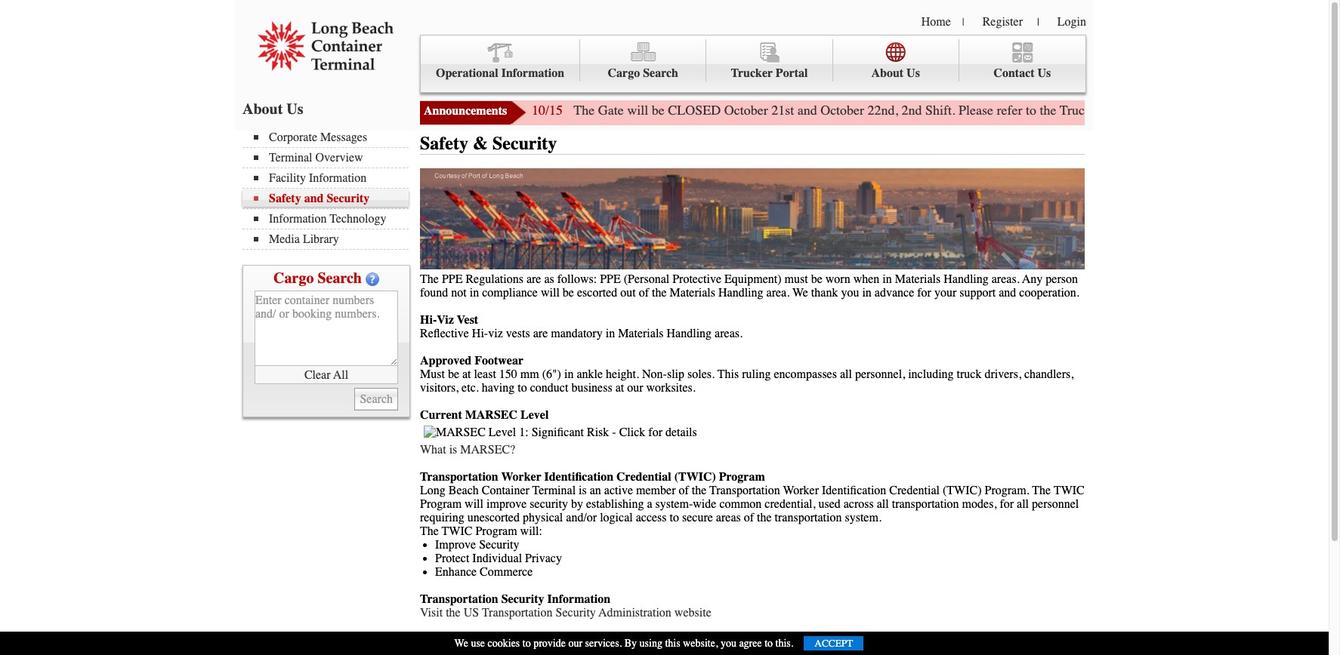 Task type: vqa. For each thing, say whether or not it's contained in the screenshot.
the left We
yes



Task type: locate. For each thing, give the bounding box(es) containing it.
0 vertical spatial of
[[639, 286, 649, 300]]

1 horizontal spatial areas.
[[992, 273, 1020, 286]]

ppe right ​​​​​the
[[442, 273, 463, 286]]

0 horizontal spatial october
[[724, 102, 768, 119]]

1 vertical spatial areas.
[[715, 327, 743, 341]]

hi- up footwear
[[472, 327, 488, 341]]

areas. up this
[[715, 327, 743, 341]]

1 horizontal spatial all
[[877, 498, 889, 511]]

materials down out
[[618, 327, 664, 341]]

0 horizontal spatial terminal
[[269, 151, 313, 165]]

0 vertical spatial about
[[872, 67, 904, 80]]

program up common
[[719, 471, 765, 484]]

of left wide
[[679, 484, 689, 498]]

2 horizontal spatial of
[[744, 511, 754, 525]]

our
[[627, 381, 643, 395], [569, 638, 583, 651]]

in right mandatory
[[606, 327, 615, 341]]

enhance
[[435, 566, 477, 579]]

0 horizontal spatial safety
[[269, 192, 301, 206]]

1 vertical spatial cargo
[[274, 270, 314, 287]]

what is marsec? link
[[420, 443, 516, 457]]

1 vertical spatial are
[[533, 327, 548, 341]]

compliance
[[482, 286, 538, 300]]

all left personnel
[[1017, 498, 1029, 511]]

contact us link
[[960, 39, 1086, 82]]

0 horizontal spatial gate
[[598, 102, 624, 119]]

0 vertical spatial menu bar
[[420, 35, 1087, 93]]

current marsec level
[[420, 409, 549, 422]]

our right provide on the bottom left of the page
[[569, 638, 583, 651]]

in right '(6")'
[[564, 368, 574, 381]]

approved footwear must be at least 150 mm (6") in ankle height. non-slip soles. this ruling encompasses all personnel, including truck drivers, chandlers, visitors, etc. having to conduct business at our worksites.
[[420, 354, 1074, 395]]

for inside ​​​​​the ppe regulations are as follows: ppe (personal protective equipment) must be worn when in materials handling areas. any person found not in compliance will be escorted out of the materials handling area. we thank you in advance for your support and cooperation.
[[918, 286, 932, 300]]

information technology link
[[254, 212, 409, 226]]

0 horizontal spatial program
[[420, 498, 462, 511]]

transportation up the cookies
[[482, 607, 553, 620]]

0 horizontal spatial search
[[318, 270, 362, 287]]

about us up 22nd,
[[872, 67, 920, 80]]

0 horizontal spatial identification
[[544, 471, 614, 484]]

1 horizontal spatial identification
[[822, 484, 887, 498]]

be
[[652, 102, 665, 119], [811, 273, 823, 286], [563, 286, 574, 300], [448, 368, 459, 381]]

marsec level 1: significant risk - click for details image
[[424, 426, 697, 440]]

all left personnel,
[[840, 368, 852, 381]]

login
[[1058, 15, 1087, 29]]

encompasses
[[774, 368, 837, 381]]

is left an
[[579, 484, 587, 498]]

worker
[[501, 471, 542, 484], [783, 484, 819, 498]]

transportation up areas
[[710, 484, 780, 498]]

you
[[841, 286, 860, 300], [721, 638, 737, 651]]

1 horizontal spatial (twic)
[[943, 484, 982, 498]]

the left us
[[446, 607, 461, 620]]

cargo search down 'library'
[[274, 270, 362, 287]]

will right 'compliance'
[[541, 286, 560, 300]]

escorted
[[577, 286, 618, 300]]

accept
[[815, 639, 854, 650]]

program.
[[985, 484, 1030, 498]]

1 horizontal spatial search
[[643, 67, 679, 80]]

twic up the protect
[[442, 525, 473, 539]]

register
[[983, 15, 1023, 29]]

truck
[[1060, 102, 1092, 119]]

security down 'unescorted'
[[479, 539, 520, 552]]

about us up corporate
[[243, 101, 303, 118]]

and inside corporate messages terminal overview facility information safety and security information technology media library
[[304, 192, 324, 206]]

the inside ​​​​​the ppe regulations are as follows: ppe (personal protective equipment) must be worn when in materials handling areas. any person found not in compliance will be escorted out of the materials handling area. we thank you in advance for your support and cooperation.
[[652, 286, 667, 300]]

gate right truck
[[1095, 102, 1121, 119]]

system-
[[656, 498, 693, 511]]

terminal
[[269, 151, 313, 165], [533, 484, 576, 498]]

provide
[[534, 638, 566, 651]]

us right the contact
[[1038, 67, 1051, 80]]

at left least at the bottom of page
[[462, 368, 471, 381]]

terminal down corporate
[[269, 151, 313, 165]]

0 horizontal spatial of
[[639, 286, 649, 300]]

we inside ​​​​​the ppe regulations are as follows: ppe (personal protective equipment) must be worn when in materials handling areas. any person found not in compliance will be escorted out of the materials handling area. we thank you in advance for your support and cooperation.
[[793, 286, 808, 300]]

1 vertical spatial and
[[304, 192, 324, 206]]

(6")
[[542, 368, 561, 381]]

at right business
[[616, 381, 624, 395]]

must
[[420, 368, 445, 381]]

2 vertical spatial will
[[465, 498, 484, 511]]

ppe right follows:
[[600, 273, 621, 286]]

credential up a
[[617, 471, 672, 484]]

hi-viz vest reflective hi-viz vests are mandatory in materials handling areas.
[[420, 313, 743, 341]]

transportation left the "across"
[[775, 511, 842, 525]]

are right vests
[[533, 327, 548, 341]]

program up individual at the bottom of page
[[476, 525, 517, 539]]

1 horizontal spatial about
[[872, 67, 904, 80]]

please
[[959, 102, 994, 119]]

modes,
[[962, 498, 997, 511]]

2 horizontal spatial the
[[1033, 484, 1051, 498]]

member
[[636, 484, 676, 498]]

security down 10/15
[[493, 133, 557, 154]]

search down media library link
[[318, 270, 362, 287]]

to right refer
[[1026, 102, 1037, 119]]

1 horizontal spatial terminal
[[533, 484, 576, 498]]

handling
[[944, 273, 989, 286], [719, 286, 764, 300], [667, 327, 712, 341]]

0 horizontal spatial for
[[918, 286, 932, 300]]

1 october from the left
[[724, 102, 768, 119]]

will left improve
[[465, 498, 484, 511]]

menu bar
[[420, 35, 1087, 93], [243, 129, 416, 250]]

1 horizontal spatial you
[[841, 286, 860, 300]]

for left your
[[918, 286, 932, 300]]

0 horizontal spatial |
[[963, 16, 965, 29]]

2 horizontal spatial for
[[1216, 102, 1232, 119]]

0 horizontal spatial all
[[840, 368, 852, 381]]

common
[[720, 498, 762, 511]]

worksites.
[[647, 381, 696, 395]]

1 vertical spatial terminal
[[533, 484, 576, 498]]

safety inside corporate messages terminal overview facility information safety and security information technology media library
[[269, 192, 301, 206]]

you left agree
[[721, 638, 737, 651]]

us up corporate
[[287, 101, 303, 118]]

about inside about us link
[[872, 67, 904, 80]]

is inside transportation worker identification credential (twic) program long beach container terminal is an active member of the transportation worker identification credential (twic) program. the twic program will improve security by establishing a system-wide common credential, used across all transportation modes, for all personnel requiring unescorted physical and/or logical access to secure areas of the transportation system. the twic program will:
[[579, 484, 587, 498]]

0 vertical spatial are
[[527, 273, 541, 286]]

handling left 'any'
[[944, 273, 989, 286]]

footwear
[[475, 354, 524, 368]]

the up secure
[[692, 484, 707, 498]]

areas
[[716, 511, 741, 525]]

is right what
[[449, 443, 457, 457]]

about us
[[872, 67, 920, 80], [243, 101, 303, 118]]

menu bar containing operational information
[[420, 35, 1087, 93]]

in
[[883, 273, 892, 286], [470, 286, 479, 300], [863, 286, 872, 300], [606, 327, 615, 341], [564, 368, 574, 381]]

mm
[[521, 368, 539, 381]]

we left use
[[455, 638, 468, 651]]

visit
[[420, 607, 443, 620]]

security down commerce
[[502, 593, 545, 607]]

1 horizontal spatial program
[[476, 525, 517, 539]]

of right out
[[639, 286, 649, 300]]

0 vertical spatial about us
[[872, 67, 920, 80]]

1 horizontal spatial gate
[[1095, 102, 1121, 119]]

menu bar containing corporate messages
[[243, 129, 416, 250]]

twic down the visit
[[420, 634, 454, 647]]

search
[[643, 67, 679, 80], [318, 270, 362, 287]]

None submit
[[355, 388, 398, 411]]

to left secure
[[670, 511, 679, 525]]

advance
[[875, 286, 915, 300]]

the
[[574, 102, 595, 119], [1033, 484, 1051, 498], [420, 525, 439, 539]]

1 vertical spatial we
[[455, 638, 468, 651]]

search up closed
[[643, 67, 679, 80]]

of inside ​​​​​the ppe regulations are as follows: ppe (personal protective equipment) must be worn when in materials handling areas. any person found not in compliance will be escorted out of the materials handling area. we thank you in advance for your support and cooperation.
[[639, 286, 649, 300]]

our inside approved footwear must be at least 150 mm (6") in ankle height. non-slip soles. this ruling encompasses all personnel, including truck drivers, chandlers, visitors, etc. having to conduct business at our worksites.
[[627, 381, 643, 395]]

1 horizontal spatial for
[[1000, 498, 1014, 511]]

transportation security information visit the us transportation security administration website
[[420, 593, 712, 620]]

including
[[908, 368, 954, 381]]

(twic) up wide
[[675, 471, 716, 484]]

we use cookies to provide our services. by using this website, you agree to this.
[[455, 638, 794, 651]]

1 vertical spatial menu bar
[[243, 129, 416, 250]]

twic right program.
[[1054, 484, 1085, 498]]

the right program.
[[1033, 484, 1051, 498]]

you inside ​​​​​the ppe regulations are as follows: ppe (personal protective equipment) must be worn when in materials handling areas. any person found not in compliance will be escorted out of the materials handling area. we thank you in advance for your support and cooperation.
[[841, 286, 860, 300]]

will
[[627, 102, 649, 119], [541, 286, 560, 300], [465, 498, 484, 511]]

the right 10/15
[[574, 102, 595, 119]]

0 horizontal spatial about
[[243, 101, 283, 118]]

0 horizontal spatial cargo
[[274, 270, 314, 287]]

chandlers,
[[1025, 368, 1074, 381]]

the up the protect
[[420, 525, 439, 539]]

0 vertical spatial our
[[627, 381, 643, 395]]

1 horizontal spatial and
[[798, 102, 817, 119]]

1 horizontal spatial transportation
[[892, 498, 959, 511]]

1 horizontal spatial |
[[1038, 16, 1040, 29]]

security up provide on the bottom left of the page
[[556, 607, 596, 620]]

1 vertical spatial is
[[579, 484, 587, 498]]

will down cargo search link
[[627, 102, 649, 119]]

areas. left 'any'
[[992, 273, 1020, 286]]

cargo search up closed
[[608, 67, 679, 80]]

0 vertical spatial for
[[1216, 102, 1232, 119]]

and up information technology link
[[304, 192, 324, 206]]

for right modes,
[[1000, 498, 1014, 511]]

closed
[[668, 102, 721, 119]]

10/15 the gate will be closed october 21st and october 22nd, 2nd shift. please refer to the truck gate hours web page for further gate details 
[[532, 102, 1341, 119]]

refer
[[997, 102, 1023, 119]]

identification up the by
[[544, 471, 614, 484]]

in right when
[[883, 273, 892, 286]]

cooperation.
[[1020, 286, 1080, 300]]

1 vertical spatial about
[[243, 101, 283, 118]]

you right thank in the top right of the page
[[841, 286, 860, 300]]

handling left area.
[[719, 286, 764, 300]]

1 vertical spatial cargo search
[[274, 270, 362, 287]]

handling up soles. in the right of the page
[[667, 327, 712, 341]]

trucker portal
[[731, 67, 808, 80]]

security
[[493, 133, 557, 154], [327, 192, 370, 206], [479, 539, 520, 552], [502, 593, 545, 607], [556, 607, 596, 620]]

information up services.
[[548, 593, 611, 607]]

our left worksites.
[[627, 381, 643, 395]]

2 ppe from the left
[[600, 273, 621, 286]]

0 vertical spatial you
[[841, 286, 860, 300]]

cookies
[[488, 638, 520, 651]]

privacy
[[525, 552, 562, 566]]

wide
[[693, 498, 717, 511]]

hours
[[1125, 102, 1158, 119]]

0 horizontal spatial areas.
[[715, 327, 743, 341]]

safety down facility
[[269, 192, 301, 206]]

2 horizontal spatial materials
[[895, 273, 941, 286]]

the right out
[[652, 286, 667, 300]]

0 vertical spatial safety
[[420, 133, 469, 154]]

library
[[303, 233, 339, 246]]

mandatory
[[551, 327, 603, 341]]

october left 21st
[[724, 102, 768, 119]]

portal
[[776, 67, 808, 80]]

all right the "across"
[[877, 498, 889, 511]]

least
[[474, 368, 496, 381]]

1 horizontal spatial our
[[627, 381, 643, 395]]

0 horizontal spatial handling
[[667, 327, 712, 341]]

reflective
[[420, 327, 469, 341]]

identification up system. at bottom
[[822, 484, 887, 498]]

we right area.
[[793, 286, 808, 300]]

corporate messages link
[[254, 131, 409, 144]]

safety and security link
[[254, 192, 409, 206]]

1 horizontal spatial cargo search
[[608, 67, 679, 80]]

0 vertical spatial will
[[627, 102, 649, 119]]

security inside corporate messages terminal overview facility information safety and security information technology media library
[[327, 192, 370, 206]]

hi- down "found"
[[420, 313, 437, 327]]

2 vertical spatial twic
[[420, 634, 454, 647]]

this
[[718, 368, 739, 381]]

ankle
[[577, 368, 603, 381]]

home link
[[922, 15, 951, 29]]

for inside transportation worker identification credential (twic) program long beach container terminal is an active member of the transportation worker identification credential (twic) program. the twic program will improve security by establishing a system-wide common credential, used across all transportation modes, for all personnel requiring unescorted physical and/or logical access to secure areas of the transportation system. the twic program will:
[[1000, 498, 1014, 511]]

to inside transportation worker identification credential (twic) program long beach container terminal is an active member of the transportation worker identification credential (twic) program. the twic program will improve security by establishing a system-wide common credential, used across all transportation modes, for all personnel requiring unescorted physical and/or logical access to secure areas of the transportation system. the twic program will:
[[670, 511, 679, 525]]

facility information link
[[254, 172, 409, 185]]

safety left &
[[420, 133, 469, 154]]

0 vertical spatial program
[[719, 471, 765, 484]]

1 horizontal spatial us
[[907, 67, 920, 80]]

us up 2nd
[[907, 67, 920, 80]]

0 horizontal spatial materials
[[618, 327, 664, 341]]

2 horizontal spatial all
[[1017, 498, 1029, 511]]

to right 150
[[518, 381, 527, 395]]

transportation left modes,
[[892, 498, 959, 511]]

2 horizontal spatial handling
[[944, 273, 989, 286]]

information down overview
[[309, 172, 367, 185]]

1 vertical spatial will
[[541, 286, 560, 300]]

worker up improve
[[501, 471, 542, 484]]

1 horizontal spatial we
[[793, 286, 808, 300]]

terminal up physical
[[533, 484, 576, 498]]

2 vertical spatial the
[[420, 525, 439, 539]]

worker left the "across"
[[783, 484, 819, 498]]

level
[[521, 409, 549, 422]]

2 vertical spatial and
[[999, 286, 1017, 300]]

1 vertical spatial safety
[[269, 192, 301, 206]]

for
[[1216, 102, 1232, 119], [918, 286, 932, 300], [1000, 498, 1014, 511]]

1 horizontal spatial is
[[579, 484, 587, 498]]

us for about us link
[[907, 67, 920, 80]]

2 | from the left
[[1038, 16, 1040, 29]]

for right page
[[1216, 102, 1232, 119]]

materials right when
[[895, 273, 941, 286]]

1 vertical spatial of
[[679, 484, 689, 498]]

1 gate from the left
[[598, 102, 624, 119]]

security up technology
[[327, 192, 370, 206]]

0 vertical spatial and
[[798, 102, 817, 119]]

|
[[963, 16, 965, 29], [1038, 16, 1040, 29]]

0 horizontal spatial ppe
[[442, 273, 463, 286]]

and right 21st
[[798, 102, 817, 119]]

and left 'any'
[[999, 286, 1017, 300]]

0 horizontal spatial will
[[465, 498, 484, 511]]

to inside approved footwear must be at least 150 mm (6") in ankle height. non-slip soles. this ruling encompasses all personnel, including truck drivers, chandlers, visitors, etc. having to conduct business at our worksites.
[[518, 381, 527, 395]]

in right not
[[470, 286, 479, 300]]

of right areas
[[744, 511, 754, 525]]

0 vertical spatial we
[[793, 286, 808, 300]]

10/15
[[532, 102, 563, 119]]

2 horizontal spatial will
[[627, 102, 649, 119]]

about up corporate
[[243, 101, 283, 118]]

1 horizontal spatial safety
[[420, 133, 469, 154]]

0 horizontal spatial and
[[304, 192, 324, 206]]

gate down cargo search link
[[598, 102, 624, 119]]

1 horizontal spatial about us
[[872, 67, 920, 80]]

october left 22nd,
[[821, 102, 865, 119]]

credential right the "across"
[[890, 484, 940, 498]]

2 horizontal spatial and
[[999, 286, 1017, 300]]

(twic) left program.
[[943, 484, 982, 498]]



Task type: describe. For each thing, give the bounding box(es) containing it.
approved
[[420, 354, 472, 368]]

will inside ​​​​​the ppe regulations are as follows: ppe (personal protective equipment) must be worn when in materials handling areas. any person found not in compliance will be escorted out of the materials handling area. we thank you in advance for your support and cooperation.
[[541, 286, 560, 300]]

thank
[[811, 286, 838, 300]]

services.
[[585, 638, 622, 651]]

marsec
[[465, 409, 518, 422]]

0 horizontal spatial about us
[[243, 101, 303, 118]]

beach
[[449, 484, 479, 498]]

register link
[[983, 15, 1023, 29]]

security inside improve security protect individual privacy enhance commerce
[[479, 539, 520, 552]]

found
[[420, 286, 448, 300]]

be inside approved footwear must be at least 150 mm (6") in ankle height. non-slip soles. this ruling encompasses all personnel, including truck drivers, chandlers, visitors, etc. having to conduct business at our worksites.
[[448, 368, 459, 381]]

Enter container numbers and/ or booking numbers.  text field
[[255, 291, 398, 367]]

visit the us transportation security administration website link
[[420, 607, 712, 620]]

use
[[471, 638, 485, 651]]

0 vertical spatial twic
[[1054, 484, 1085, 498]]

0 horizontal spatial (twic)
[[675, 471, 716, 484]]

used
[[819, 498, 841, 511]]

truck
[[957, 368, 982, 381]]

1 vertical spatial search
[[318, 270, 362, 287]]

individual
[[473, 552, 522, 566]]

trucker
[[731, 67, 773, 80]]

to left this.
[[765, 638, 773, 651]]

&
[[473, 133, 488, 154]]

0 vertical spatial is
[[449, 443, 457, 457]]

1 horizontal spatial at
[[616, 381, 624, 395]]

​​​​​the ppe regulations are as follows: ppe (personal protective equipment) must be worn when in materials handling areas. any person found not in compliance will be escorted out of the materials handling area. we thank you in advance for your support and cooperation.
[[420, 273, 1080, 300]]

trucker portal link
[[707, 39, 833, 82]]

the inside the transportation security information visit the us transportation security administration website
[[446, 607, 461, 620]]

0 horizontal spatial hi-
[[420, 313, 437, 327]]

announcements
[[424, 104, 507, 118]]

security
[[530, 498, 568, 511]]

and inside ​​​​​the ppe regulations are as follows: ppe (personal protective equipment) must be worn when in materials handling areas. any person found not in compliance will be escorted out of the materials handling area. we thank you in advance for your support and cooperation.
[[999, 286, 1017, 300]]

about us link
[[833, 39, 960, 82]]

terminal inside transportation worker identification credential (twic) program long beach container terminal is an active member of the transportation worker identification credential (twic) program. the twic program will improve security by establishing a system-wide common credential, used across all transportation modes, for all personnel requiring unescorted physical and/or logical access to secure areas of the transportation system. the twic program will:
[[533, 484, 576, 498]]

in inside hi-viz vest reflective hi-viz vests are mandatory in materials handling areas.
[[606, 327, 615, 341]]

1 horizontal spatial materials
[[670, 286, 716, 300]]

are inside hi-viz vest reflective hi-viz vests are mandatory in materials handling areas.
[[533, 327, 548, 341]]

terminal inside corporate messages terminal overview facility information safety and security information technology media library
[[269, 151, 313, 165]]

by
[[625, 638, 637, 651]]

your
[[935, 286, 957, 300]]

us
[[464, 607, 479, 620]]

2 october from the left
[[821, 102, 865, 119]]

support
[[960, 286, 996, 300]]

1 vertical spatial you
[[721, 638, 737, 651]]

0 horizontal spatial worker
[[501, 471, 542, 484]]

handling inside hi-viz vest reflective hi-viz vests are mandatory in materials handling areas.
[[667, 327, 712, 341]]

1 ppe from the left
[[442, 273, 463, 286]]

an
[[590, 484, 601, 498]]

0 horizontal spatial us
[[287, 101, 303, 118]]

about us inside about us link
[[872, 67, 920, 80]]

gate
[[1276, 102, 1299, 119]]

all
[[333, 368, 348, 382]]

website
[[675, 607, 712, 620]]

transportation down what is marsec?
[[420, 471, 499, 484]]

login link
[[1058, 15, 1087, 29]]

2 horizontal spatial program
[[719, 471, 765, 484]]

worn
[[826, 273, 851, 286]]

credential,
[[765, 498, 816, 511]]

0 vertical spatial cargo search
[[608, 67, 679, 80]]

areas. inside ​​​​​the ppe regulations are as follows: ppe (personal protective equipment) must be worn when in materials handling areas. any person found not in compliance will be escorted out of the materials handling area. we thank you in advance for your support and cooperation.
[[992, 273, 1020, 286]]

follows:
[[558, 273, 597, 286]]

0 vertical spatial cargo
[[608, 67, 640, 80]]

operational information
[[436, 67, 565, 80]]

clear all button
[[255, 367, 398, 385]]

physical
[[523, 511, 563, 525]]

information up 10/15
[[502, 67, 565, 80]]

0 horizontal spatial credential
[[617, 471, 672, 484]]

in left advance
[[863, 286, 872, 300]]

administration
[[599, 607, 672, 620]]

2 gate from the left
[[1095, 102, 1121, 119]]

0 vertical spatial search
[[643, 67, 679, 80]]

requiring
[[420, 511, 464, 525]]

long
[[420, 484, 446, 498]]

vest
[[457, 313, 479, 327]]

drivers,
[[985, 368, 1022, 381]]

regulations
[[466, 273, 524, 286]]

0 horizontal spatial the
[[420, 525, 439, 539]]

0 horizontal spatial at
[[462, 368, 471, 381]]

out
[[621, 286, 636, 300]]

conduct
[[530, 381, 569, 395]]

are inside ​​​​​the ppe regulations are as follows: ppe (personal protective equipment) must be worn when in materials handling areas. any person found not in compliance will be escorted out of the materials handling area. we thank you in advance for your support and cooperation.
[[527, 273, 541, 286]]

transportation down enhance
[[420, 593, 499, 607]]

what is marsec?
[[420, 443, 516, 457]]

and/or
[[566, 511, 597, 525]]

active
[[604, 484, 633, 498]]

the left truck
[[1040, 102, 1057, 119]]

access
[[636, 511, 667, 525]]

what
[[420, 443, 446, 457]]

1 horizontal spatial hi-
[[472, 327, 488, 341]]

marsec?
[[460, 443, 516, 457]]

improve
[[487, 498, 527, 511]]

will inside transportation worker identification credential (twic) program long beach container terminal is an active member of the transportation worker identification credential (twic) program. the twic program will improve security by establishing a system-wide common credential, used across all transportation modes, for all personnel requiring unescorted physical and/or logical access to secure areas of the transportation system. the twic program will:
[[465, 498, 484, 511]]

updates
[[457, 634, 499, 647]]

using
[[640, 638, 663, 651]]

areas. inside hi-viz vest reflective hi-viz vests are mandatory in materials handling areas.
[[715, 327, 743, 341]]

1 vertical spatial program
[[420, 498, 462, 511]]

corporate
[[269, 131, 317, 144]]

this
[[665, 638, 681, 651]]

protective
[[673, 273, 722, 286]]

protect
[[435, 552, 470, 566]]

1 horizontal spatial of
[[679, 484, 689, 498]]

by
[[571, 498, 583, 511]]

us for contact us link
[[1038, 67, 1051, 80]]

(personal
[[624, 273, 670, 286]]

1 vertical spatial our
[[569, 638, 583, 651]]

personnel,
[[855, 368, 905, 381]]

equipment)
[[725, 273, 782, 286]]

to left provide on the bottom left of the page
[[523, 638, 531, 651]]

vests
[[506, 327, 530, 341]]

container
[[482, 484, 530, 498]]

viz
[[488, 327, 503, 341]]

when
[[854, 273, 880, 286]]

establishing
[[586, 498, 644, 511]]

not
[[451, 286, 467, 300]]

1 horizontal spatial credential
[[890, 484, 940, 498]]

cargo search link
[[581, 39, 707, 82]]

website,
[[683, 638, 718, 651]]

page
[[1187, 102, 1213, 119]]

1 | from the left
[[963, 16, 965, 29]]

1 horizontal spatial handling
[[719, 286, 764, 300]]

information inside the transportation security information visit the us transportation security administration website
[[548, 593, 611, 607]]

1 vertical spatial twic
[[442, 525, 473, 539]]

0 horizontal spatial we
[[455, 638, 468, 651]]

1 vertical spatial the
[[1033, 484, 1051, 498]]

unescorted
[[468, 511, 520, 525]]

in inside approved footwear must be at least 150 mm (6") in ankle height. non-slip soles. this ruling encompasses all personnel, including truck drivers, chandlers, visitors, etc. having to conduct business at our worksites.
[[564, 368, 574, 381]]

2 vertical spatial of
[[744, 511, 754, 525]]

technology
[[330, 212, 387, 226]]

materials inside hi-viz vest reflective hi-viz vests are mandatory in materials handling areas.
[[618, 327, 664, 341]]

home
[[922, 15, 951, 29]]

overview
[[316, 151, 363, 165]]

0 vertical spatial the
[[574, 102, 595, 119]]

all inside approved footwear must be at least 150 mm (6") in ankle height. non-slip soles. this ruling encompasses all personnel, including truck drivers, chandlers, visitors, etc. having to conduct business at our worksites.
[[840, 368, 852, 381]]

transportation worker identification credential (twic) program long beach container terminal is an active member of the transportation worker identification credential (twic) program. the twic program will improve security by establishing a system-wide common credential, used across all transportation modes, for all personnel requiring unescorted physical and/or logical access to secure areas of the transportation system. the twic program will:
[[420, 471, 1085, 539]]

further
[[1236, 102, 1273, 119]]

information up media
[[269, 212, 327, 226]]

clear
[[304, 368, 331, 382]]

as
[[544, 273, 554, 286]]

0 horizontal spatial transportation
[[775, 511, 842, 525]]

area.
[[767, 286, 790, 300]]

details
[[1302, 102, 1338, 119]]

height.
[[606, 368, 639, 381]]

1 horizontal spatial worker
[[783, 484, 819, 498]]

a
[[647, 498, 653, 511]]

the right areas
[[757, 511, 772, 525]]



